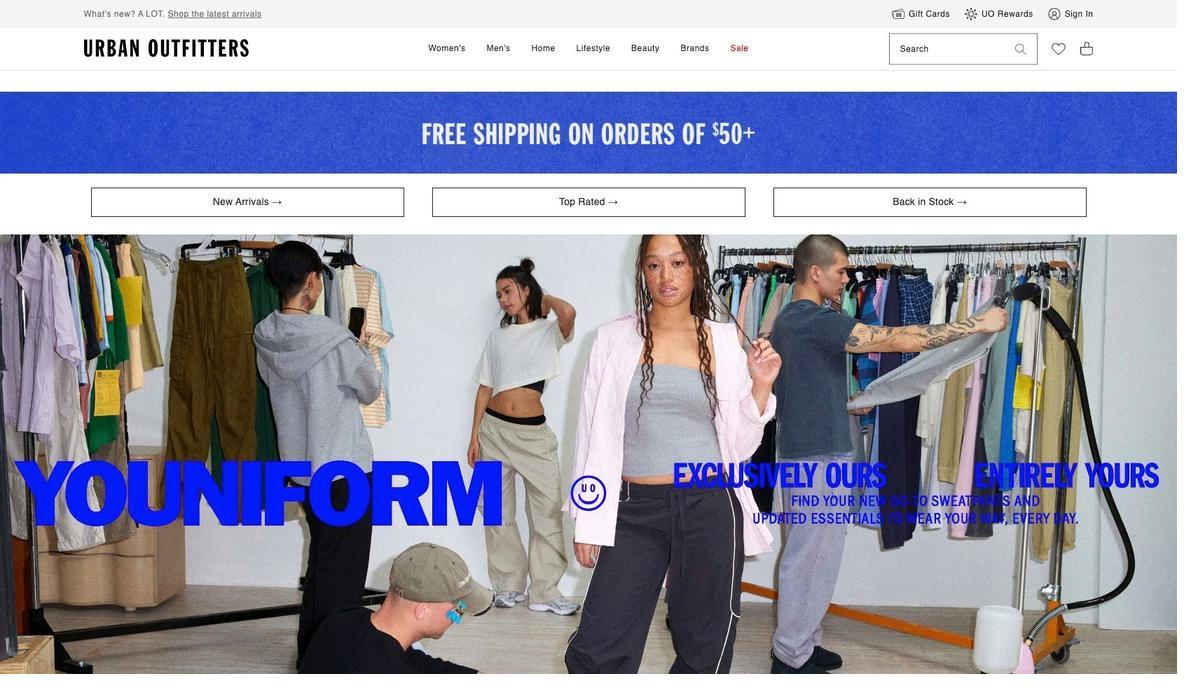 Task type: describe. For each thing, give the bounding box(es) containing it.
urban outfitters image
[[84, 39, 248, 58]]

free ship image
[[0, 92, 1177, 174]]

search image
[[1015, 43, 1026, 55]]

my shopping bag image
[[1079, 41, 1094, 56]]



Task type: locate. For each thing, give the bounding box(es) containing it.
None search field
[[890, 34, 1005, 64]]

main navigation element
[[302, 28, 875, 70]]

Search text field
[[890, 34, 1005, 64]]

shop youniform image
[[0, 235, 1177, 675]]

favorites image
[[1051, 42, 1065, 56]]



Task type: vqa. For each thing, say whether or not it's contained in the screenshot.
the Search Icon in the right top of the page
yes



